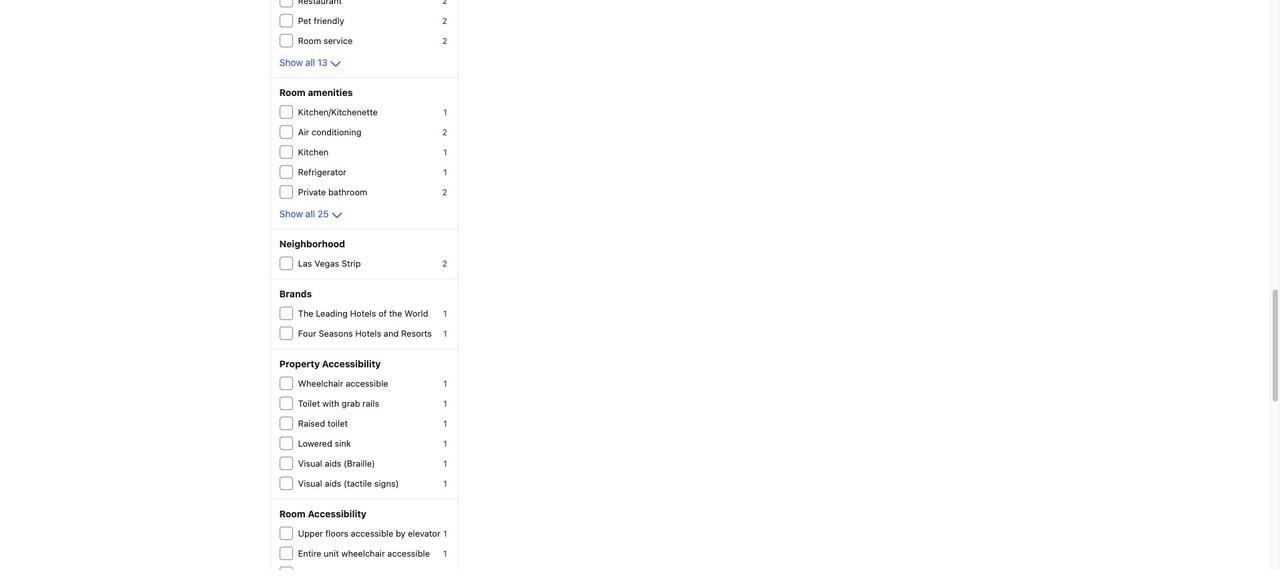 Task type: vqa. For each thing, say whether or not it's contained in the screenshot.
the aids
yes



Task type: describe. For each thing, give the bounding box(es) containing it.
wheelchair accessible
[[298, 379, 389, 389]]

upper
[[298, 529, 323, 540]]

four
[[298, 329, 316, 339]]

room accessibility
[[279, 509, 367, 520]]

signs)
[[374, 479, 399, 490]]

private
[[298, 187, 326, 198]]

2 for private bathroom
[[443, 188, 447, 198]]

aids for (braille)
[[325, 459, 341, 469]]

1 vertical spatial accessible
[[351, 529, 394, 540]]

neighborhood
[[279, 238, 345, 250]]

resorts
[[401, 329, 432, 339]]

toilet with grab rails
[[298, 399, 379, 409]]

1 for entire unit wheelchair accessible
[[444, 550, 447, 560]]

(tactile
[[344, 479, 372, 490]]

upper floors accessible by elevator 1
[[298, 529, 447, 540]]

visual for visual aids (tactile signs)
[[298, 479, 322, 490]]

lowered sink
[[298, 439, 351, 449]]

property accessibility
[[279, 359, 381, 370]]

service
[[324, 35, 353, 46]]

1 for kitchen/kitchenette
[[444, 108, 447, 118]]

kitchen
[[298, 147, 329, 158]]

and
[[384, 329, 399, 339]]

13
[[318, 57, 328, 68]]

entire
[[298, 549, 322, 560]]

accessibility for property accessibility
[[322, 359, 381, 370]]

hotels for and
[[355, 329, 382, 339]]

2 for pet friendly
[[443, 16, 447, 26]]

bathroom
[[329, 187, 368, 198]]

of
[[379, 309, 387, 319]]

2 for las vegas strip
[[443, 259, 447, 269]]

2 for room service
[[443, 36, 447, 46]]

1 for kitchen
[[444, 148, 447, 158]]

room amenities
[[279, 87, 353, 98]]

friendly
[[314, 15, 344, 26]]

wheelchair
[[342, 549, 385, 560]]

pet
[[298, 15, 312, 26]]

1 for lowered sink
[[444, 439, 447, 449]]

pet friendly
[[298, 15, 344, 26]]

all for 13
[[306, 57, 315, 68]]

1 for refrigerator
[[444, 168, 447, 178]]

the
[[389, 309, 402, 319]]

world
[[405, 309, 428, 319]]

entire unit wheelchair accessible
[[298, 549, 430, 560]]

refrigerator
[[298, 167, 347, 178]]

leading
[[316, 309, 348, 319]]

las vegas strip
[[298, 258, 361, 269]]

amenities
[[308, 87, 353, 98]]

unit
[[324, 549, 339, 560]]

2 vertical spatial accessible
[[388, 549, 430, 560]]

1 inside upper floors accessible by elevator 1
[[444, 530, 447, 540]]

2 for air conditioning
[[443, 128, 447, 138]]

1 for wheelchair accessible
[[444, 379, 447, 389]]

show all 13
[[279, 57, 328, 68]]

show all 13 button
[[279, 56, 344, 72]]

visual for visual aids (braille)
[[298, 459, 322, 469]]

room service
[[298, 35, 353, 46]]



Task type: locate. For each thing, give the bounding box(es) containing it.
0 vertical spatial all
[[306, 57, 315, 68]]

1 visual from the top
[[298, 459, 322, 469]]

accessibility
[[322, 359, 381, 370], [308, 509, 367, 520]]

room down pet at left
[[298, 35, 321, 46]]

hotels left of
[[350, 309, 376, 319]]

show all 25 button
[[279, 208, 345, 224]]

aids
[[325, 459, 341, 469], [325, 479, 341, 490]]

0 vertical spatial visual
[[298, 459, 322, 469]]

2
[[443, 16, 447, 26], [443, 36, 447, 46], [443, 128, 447, 138], [443, 188, 447, 198], [443, 259, 447, 269]]

show
[[279, 57, 303, 68], [279, 208, 303, 220]]

property
[[279, 359, 320, 370]]

visual
[[298, 459, 322, 469], [298, 479, 322, 490]]

0 vertical spatial room
[[298, 35, 321, 46]]

the
[[298, 309, 314, 319]]

1 all from the top
[[306, 57, 315, 68]]

25
[[318, 208, 329, 220]]

1 for four seasons hotels and resorts
[[444, 329, 447, 339]]

0 vertical spatial accessibility
[[322, 359, 381, 370]]

10 1 from the top
[[444, 459, 447, 469]]

room for room service
[[298, 35, 321, 46]]

3 1 from the top
[[444, 168, 447, 178]]

2 visual from the top
[[298, 479, 322, 490]]

2 show from the top
[[279, 208, 303, 220]]

raised toilet
[[298, 419, 348, 429]]

6 1 from the top
[[444, 379, 447, 389]]

1 for visual aids (braille)
[[444, 459, 447, 469]]

four seasons hotels and resorts
[[298, 329, 432, 339]]

all left "13"
[[306, 57, 315, 68]]

room up upper
[[279, 509, 306, 520]]

aids down lowered sink
[[325, 459, 341, 469]]

1 for visual aids (tactile signs)
[[444, 480, 447, 490]]

elevator
[[408, 529, 441, 540]]

accessibility up floors
[[308, 509, 367, 520]]

visual down lowered
[[298, 459, 322, 469]]

conditioning
[[312, 127, 362, 138]]

0 vertical spatial show
[[279, 57, 303, 68]]

5 2 from the top
[[443, 259, 447, 269]]

seasons
[[319, 329, 353, 339]]

1 2 from the top
[[443, 16, 447, 26]]

accessible
[[346, 379, 389, 389], [351, 529, 394, 540], [388, 549, 430, 560]]

1 for raised toilet
[[444, 419, 447, 429]]

accessible up rails
[[346, 379, 389, 389]]

all left 25
[[306, 208, 315, 220]]

12 1 from the top
[[444, 530, 447, 540]]

1 vertical spatial visual
[[298, 479, 322, 490]]

toilet
[[328, 419, 348, 429]]

aids for (tactile
[[325, 479, 341, 490]]

hotels for of
[[350, 309, 376, 319]]

by
[[396, 529, 406, 540]]

4 2 from the top
[[443, 188, 447, 198]]

1
[[444, 108, 447, 118], [444, 148, 447, 158], [444, 168, 447, 178], [444, 309, 447, 319], [444, 329, 447, 339], [444, 379, 447, 389], [444, 399, 447, 409], [444, 419, 447, 429], [444, 439, 447, 449], [444, 459, 447, 469], [444, 480, 447, 490], [444, 530, 447, 540], [444, 550, 447, 560]]

show for show all 13
[[279, 57, 303, 68]]

air conditioning
[[298, 127, 362, 138]]

room
[[298, 35, 321, 46], [279, 87, 306, 98], [279, 509, 306, 520]]

show for show all 25
[[279, 208, 303, 220]]

1 vertical spatial hotels
[[355, 329, 382, 339]]

all for 25
[[306, 208, 315, 220]]

5 1 from the top
[[444, 329, 447, 339]]

room down show all 13
[[279, 87, 306, 98]]

4 1 from the top
[[444, 309, 447, 319]]

aids down visual aids (braille)
[[325, 479, 341, 490]]

1 vertical spatial accessibility
[[308, 509, 367, 520]]

visual aids (braille)
[[298, 459, 375, 469]]

2 vertical spatial room
[[279, 509, 306, 520]]

visual aids (tactile signs)
[[298, 479, 399, 490]]

2 all from the top
[[306, 208, 315, 220]]

0 vertical spatial accessible
[[346, 379, 389, 389]]

11 1 from the top
[[444, 480, 447, 490]]

1 vertical spatial room
[[279, 87, 306, 98]]

hotels down the leading hotels of the world
[[355, 329, 382, 339]]

1 show from the top
[[279, 57, 303, 68]]

with
[[323, 399, 339, 409]]

lowered
[[298, 439, 332, 449]]

kitchen/kitchenette
[[298, 107, 378, 118]]

1 vertical spatial all
[[306, 208, 315, 220]]

8 1 from the top
[[444, 419, 447, 429]]

strip
[[342, 258, 361, 269]]

9 1 from the top
[[444, 439, 447, 449]]

(braille)
[[344, 459, 375, 469]]

room for room amenities
[[279, 87, 306, 98]]

sink
[[335, 439, 351, 449]]

grab
[[342, 399, 360, 409]]

las
[[298, 258, 312, 269]]

the leading hotels of the world
[[298, 309, 428, 319]]

toilet
[[298, 399, 320, 409]]

private bathroom
[[298, 187, 368, 198]]

air
[[298, 127, 309, 138]]

room for room accessibility
[[279, 509, 306, 520]]

13 1 from the top
[[444, 550, 447, 560]]

show all 25
[[279, 208, 329, 220]]

floors
[[326, 529, 349, 540]]

raised
[[298, 419, 325, 429]]

accessibility for room accessibility
[[308, 509, 367, 520]]

show down private at the left of page
[[279, 208, 303, 220]]

accessible up the "entire unit wheelchair accessible"
[[351, 529, 394, 540]]

all
[[306, 57, 315, 68], [306, 208, 315, 220]]

0 vertical spatial hotels
[[350, 309, 376, 319]]

visual up room accessibility
[[298, 479, 322, 490]]

1 for toilet with grab rails
[[444, 399, 447, 409]]

vegas
[[315, 258, 339, 269]]

1 vertical spatial aids
[[325, 479, 341, 490]]

1 for the leading hotels of the world
[[444, 309, 447, 319]]

show left "13"
[[279, 57, 303, 68]]

brands
[[279, 289, 312, 300]]

accessibility up wheelchair accessible
[[322, 359, 381, 370]]

3 2 from the top
[[443, 128, 447, 138]]

2 2 from the top
[[443, 36, 447, 46]]

hotels
[[350, 309, 376, 319], [355, 329, 382, 339]]

7 1 from the top
[[444, 399, 447, 409]]

1 1 from the top
[[444, 108, 447, 118]]

wheelchair
[[298, 379, 344, 389]]

rails
[[363, 399, 379, 409]]

2 1 from the top
[[444, 148, 447, 158]]

2 aids from the top
[[325, 479, 341, 490]]

accessible down by
[[388, 549, 430, 560]]

0 vertical spatial aids
[[325, 459, 341, 469]]

1 aids from the top
[[325, 459, 341, 469]]

1 vertical spatial show
[[279, 208, 303, 220]]



